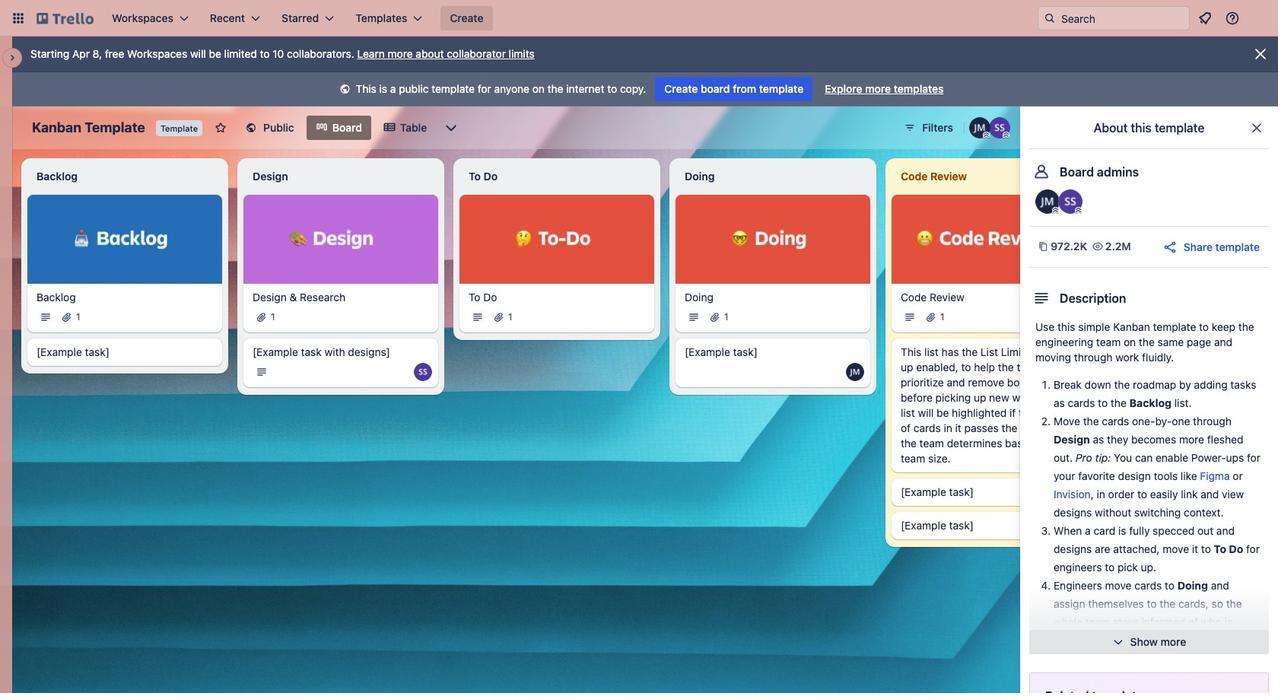 Task type: describe. For each thing, give the bounding box(es) containing it.
out
[[1198, 524, 1214, 537]]

to for to do link
[[469, 290, 481, 303]]

engineers
[[1054, 579, 1102, 592]]

template down learn more about collaborator limits link
[[432, 82, 475, 95]]

collaborator
[[447, 47, 506, 60]]

your
[[1054, 469, 1076, 482]]

do for to do link
[[483, 290, 497, 303]]

limited
[[224, 47, 257, 60]]

the right down on the bottom of page
[[1114, 378, 1130, 391]]

1 for doing
[[724, 311, 729, 322]]

templates button
[[346, 6, 432, 30]]

has
[[942, 345, 959, 358]]

up.
[[1141, 561, 1157, 574]]

Code Review text field
[[892, 164, 1055, 189]]

if
[[1010, 406, 1016, 419]]

and assign themselves to the cards, so the whole team stays informed of who is working on what.
[[1054, 579, 1242, 647]]

by-
[[1155, 415, 1172, 428]]

Board name text field
[[24, 116, 153, 140]]

limits
[[1001, 345, 1031, 358]]

invision
[[1054, 488, 1091, 501]]

star or unstar board image
[[215, 122, 227, 134]]

more inside as they becomes more fleshed out.
[[1179, 433, 1205, 446]]

design inside move the cards one-by-one through design
[[1054, 433, 1090, 446]]

table
[[400, 121, 427, 134]]

&
[[290, 290, 297, 303]]

template inside use this simple kanban template to keep the engineering team on the same page and moving through work fluidly.
[[1153, 320, 1196, 333]]

code for code review link
[[901, 290, 927, 303]]

2.2m
[[1106, 240, 1131, 253]]

figma
[[1200, 469, 1230, 482]]

to inside the for engineers to pick up.
[[1105, 561, 1115, 574]]

or
[[1233, 469, 1243, 482]]

about
[[416, 47, 444, 60]]

jenny (jennymarshall15) image for this member is an admin of this board. icon
[[969, 117, 991, 138]]

code review for code review link
[[901, 290, 965, 303]]

figma link
[[1200, 469, 1230, 482]]

2 vertical spatial to do
[[1214, 543, 1244, 555]]

the inside cards then move through code review when they're ready for a second set of eyes. the team can set a
[[1083, 689, 1101, 693]]

0 horizontal spatial up
[[901, 360, 913, 373]]

design for design & research
[[253, 290, 287, 303]]

show
[[1130, 635, 1158, 648]]

code for code review text box
[[901, 170, 928, 183]]

use
[[1036, 320, 1055, 333]]

about this template
[[1094, 121, 1205, 135]]

2 vertical spatial backlog
[[1130, 396, 1172, 409]]

to left 10 at the top left of the page
[[260, 47, 270, 60]]

themselves
[[1088, 597, 1144, 610]]

cards,
[[1179, 597, 1209, 610]]

this list has the list limits power- up enabled, to help the team prioritize and remove bottlenecks before picking up new work. the list will be highlighted if the number of cards in it passes the limit that the team determines based on team size. link
[[901, 344, 1077, 466]]

who
[[1201, 616, 1222, 629]]

starred
[[282, 11, 319, 24]]

favorite
[[1078, 469, 1115, 482]]

doing link
[[685, 290, 861, 305]]

it inside this list has the list limits power- up enabled, to help the team prioritize and remove bottlenecks before picking up new work. the list will be highlighted if the number of cards in it passes the limit that the team determines based on team size.
[[955, 421, 962, 434]]

0 horizontal spatial be
[[209, 47, 221, 60]]

starting apr 8, free workspaces will be limited to 10 collaborators. learn more about collaborator limits
[[30, 47, 535, 60]]

the down "limits"
[[998, 360, 1014, 373]]

assign
[[1054, 597, 1085, 610]]

, in order to easily link and view designs without switching context.
[[1054, 488, 1244, 519]]

explore
[[825, 82, 863, 95]]

and inside when a card is fully specced out and designs are attached, move it to
[[1217, 524, 1235, 537]]

of inside cards then move through code review when they're ready for a second set of eyes. the team can set a
[[1233, 670, 1243, 683]]

10
[[273, 47, 284, 60]]

customize views image
[[444, 120, 459, 135]]

can inside cards then move through code review when they're ready for a second set of eyes. the team can set a
[[1132, 689, 1149, 693]]

switching
[[1135, 506, 1181, 519]]

and inside this list has the list limits power- up enabled, to help the team prioritize and remove bottlenecks before picking up new work. the list will be highlighted if the number of cards in it passes the limit that the team determines based on team size.
[[947, 376, 965, 389]]

on inside and assign themselves to the cards, so the whole team stays informed of who is working on what.
[[1095, 634, 1108, 647]]

tip:
[[1095, 451, 1111, 464]]

invision link
[[1054, 488, 1091, 501]]

1 for backlog
[[76, 311, 80, 322]]

work
[[1116, 351, 1139, 364]]

informed
[[1142, 616, 1186, 629]]

the down if
[[1002, 421, 1018, 434]]

1 horizontal spatial list
[[925, 345, 939, 358]]

to inside when a card is fully specced out and designs are attached, move it to
[[1201, 543, 1211, 555]]

remove
[[968, 376, 1005, 389]]

the up fluidly.
[[1139, 336, 1155, 349]]

the right the so
[[1226, 597, 1242, 610]]

To Do text field
[[460, 164, 654, 189]]

to down the for engineers to pick up.
[[1165, 579, 1175, 592]]

2 vertical spatial do
[[1229, 543, 1244, 555]]

same
[[1158, 336, 1184, 349]]

to inside and assign themselves to the cards, so the whole team stays informed of who is working on what.
[[1147, 597, 1157, 610]]

to inside this list has the list limits power- up enabled, to help the team prioritize and remove bottlenecks before picking up new work. the list will be highlighted if the number of cards in it passes the limit that the team determines based on team size.
[[961, 360, 971, 373]]

0 horizontal spatial list
[[901, 406, 915, 419]]

out.
[[1054, 451, 1073, 464]]

the right if
[[1019, 406, 1035, 419]]

sm image
[[337, 82, 353, 97]]

for inside the for engineers to pick up.
[[1246, 543, 1260, 555]]

to inside , in order to easily link and view designs without switching context.
[[1138, 488, 1147, 501]]

like
[[1181, 469, 1197, 482]]

a left second
[[1167, 670, 1173, 683]]

2 vertical spatial stu smith (stusmith18) image
[[414, 363, 432, 381]]

limit
[[1021, 421, 1041, 434]]

a down second
[[1170, 689, 1176, 693]]

list
[[981, 345, 998, 358]]

one
[[1172, 415, 1190, 428]]

whole
[[1054, 616, 1083, 629]]

free
[[105, 47, 124, 60]]

create board from template link
[[655, 77, 813, 101]]

fleshed
[[1207, 433, 1244, 446]]

code review for code review text box
[[901, 170, 967, 183]]

search image
[[1044, 12, 1056, 24]]

this for simple
[[1058, 320, 1076, 333]]

one-
[[1132, 415, 1155, 428]]

as inside break down the roadmap by adding tasks as cards to the
[[1054, 396, 1065, 409]]

1 vertical spatial move
[[1105, 579, 1132, 592]]

Doing text field
[[676, 164, 871, 189]]

1 for code review
[[941, 311, 945, 322]]

2 horizontal spatial this member is an admin of this board. image
[[1075, 207, 1082, 214]]

template inside button
[[1216, 240, 1260, 253]]

public
[[399, 82, 429, 95]]

the inside move the cards one-by-one through design
[[1083, 415, 1099, 428]]

the down down on the bottom of page
[[1111, 396, 1127, 409]]

1 for to do
[[508, 311, 513, 322]]

page
[[1187, 336, 1212, 349]]

doing for doing text box
[[685, 170, 715, 183]]

about
[[1094, 121, 1128, 135]]

engineering
[[1036, 336, 1094, 349]]

learn
[[357, 47, 385, 60]]

[example task with designs] link
[[253, 344, 429, 360]]

show more button
[[1030, 630, 1269, 654]]

tasks
[[1231, 378, 1257, 391]]

2 vertical spatial to
[[1214, 543, 1227, 555]]

view
[[1222, 488, 1244, 501]]

the down before
[[901, 436, 917, 449]]

share template
[[1184, 240, 1260, 253]]

more right learn
[[388, 47, 413, 60]]

kanban inside use this simple kanban template to keep the engineering team on the same page and moving through work fluidly.
[[1113, 320, 1150, 333]]

through inside use this simple kanban template to keep the engineering team on the same page and moving through work fluidly.
[[1074, 351, 1113, 364]]

you can enable power-ups for your favorite design tools like
[[1054, 451, 1261, 482]]

without
[[1095, 506, 1132, 519]]

be inside this list has the list limits power- up enabled, to help the team prioritize and remove bottlenecks before picking up new work. the list will be highlighted if the number of cards in it passes the limit that the team determines based on team size.
[[937, 406, 949, 419]]

as they becomes more fleshed out.
[[1054, 433, 1244, 464]]

review for code review text box
[[931, 170, 967, 183]]

for engineers to pick up.
[[1054, 543, 1260, 574]]

order
[[1108, 488, 1135, 501]]

passes
[[965, 421, 999, 434]]

board for board
[[332, 121, 362, 134]]

to left "copy." on the top
[[607, 82, 617, 95]]

review for code review link
[[930, 290, 965, 303]]

second
[[1176, 670, 1212, 683]]

2 vertical spatial jenny (jennymarshall15) image
[[846, 363, 864, 381]]

board for board admins
[[1060, 165, 1094, 179]]

fully
[[1129, 524, 1150, 537]]

team up size.
[[920, 436, 944, 449]]

team inside cards then move through code review when they're ready for a second set of eyes. the team can set a
[[1104, 689, 1129, 693]]

based
[[1005, 436, 1035, 449]]

limits
[[509, 47, 535, 60]]

link
[[1181, 488, 1198, 501]]

this member is an admin of this board. image
[[983, 132, 990, 138]]

pro
[[1076, 451, 1093, 464]]

to do link
[[469, 290, 645, 305]]

Search field
[[1056, 7, 1189, 30]]

0 vertical spatial is
[[379, 82, 387, 95]]

board admins
[[1060, 165, 1139, 179]]

in inside , in order to easily link and view designs without switching context.
[[1097, 488, 1106, 501]]

help
[[974, 360, 995, 373]]

that
[[1044, 421, 1063, 434]]

research
[[300, 290, 346, 303]]

enable
[[1156, 451, 1189, 464]]

board
[[701, 82, 730, 95]]

team up bottlenecks
[[1017, 360, 1042, 373]]

this for this list has the list limits power- up enabled, to help the team prioritize and remove bottlenecks before picking up new work. the list will be highlighted if the number of cards in it passes the limit that the team determines based on team size.
[[901, 345, 922, 358]]

0 notifications image
[[1196, 9, 1214, 27]]

designs for when
[[1054, 543, 1092, 555]]

share
[[1184, 240, 1213, 253]]



Task type: locate. For each thing, give the bounding box(es) containing it.
3 1 from the left
[[508, 311, 513, 322]]

team down they're on the right bottom of page
[[1104, 689, 1129, 693]]

primary element
[[0, 0, 1278, 37]]

as inside as they becomes more fleshed out.
[[1093, 433, 1104, 446]]

as
[[1054, 396, 1065, 409], [1093, 433, 1104, 446]]

1 vertical spatial through
[[1193, 415, 1232, 428]]

jenny (jennymarshall15) image for the middle this member is an admin of this board. image
[[1036, 189, 1060, 214]]

0 vertical spatial through
[[1074, 351, 1113, 364]]

review up has
[[930, 290, 965, 303]]

move down specced
[[1163, 543, 1189, 555]]

on
[[532, 82, 545, 95], [1124, 336, 1136, 349], [1038, 436, 1051, 449], [1095, 634, 1108, 647]]

0 vertical spatial stu smith (stusmith18) image
[[989, 117, 1011, 138]]

use this simple kanban template to keep the engineering team on the same page and moving through work fluidly.
[[1036, 320, 1255, 364]]

backlog for backlog link
[[37, 290, 76, 303]]

cards down break
[[1068, 396, 1095, 409]]

1 vertical spatial set
[[1152, 689, 1167, 693]]

jenny (jennymarshall15) image up "972.2k"
[[1036, 189, 1060, 214]]

template right the about
[[1155, 121, 1205, 135]]

1 vertical spatial kanban
[[1113, 320, 1150, 333]]

board down sm icon
[[332, 121, 362, 134]]

to left help
[[961, 360, 971, 373]]

this
[[356, 82, 376, 95], [901, 345, 922, 358]]

code review inside text box
[[901, 170, 967, 183]]

by
[[1179, 378, 1191, 391]]

1 vertical spatial as
[[1093, 433, 1104, 446]]

design inside text field
[[253, 170, 288, 183]]

work.
[[1012, 391, 1039, 404]]

0 vertical spatial move
[[1163, 543, 1189, 555]]

list.
[[1175, 396, 1192, 409]]

2 horizontal spatial of
[[1233, 670, 1243, 683]]

to
[[469, 170, 481, 183], [469, 290, 481, 303], [1214, 543, 1227, 555]]

design down move
[[1054, 433, 1090, 446]]

design down public button
[[253, 170, 288, 183]]

on up then at the right of page
[[1095, 634, 1108, 647]]

to inside break down the roadmap by adding tasks as cards to the
[[1098, 396, 1108, 409]]

move inside cards then move through code review when they're ready for a second set of eyes. the team can set a
[[1111, 652, 1137, 665]]

1 vertical spatial to do
[[469, 290, 497, 303]]

can down ready
[[1132, 689, 1149, 693]]

cards up they
[[1102, 415, 1129, 428]]

1 horizontal spatial as
[[1093, 433, 1104, 446]]

pick
[[1118, 561, 1138, 574]]

table link
[[374, 116, 436, 140]]

1 horizontal spatial template
[[160, 123, 198, 133]]

specced
[[1153, 524, 1195, 537]]

is inside when a card is fully specced out and designs are attached, move it to
[[1119, 524, 1127, 537]]

0 vertical spatial this
[[1131, 121, 1152, 135]]

1 horizontal spatial stu smith (stusmith18) image
[[989, 117, 1011, 138]]

design left &
[[253, 290, 287, 303]]

to down design
[[1138, 488, 1147, 501]]

move inside when a card is fully specced out and designs are attached, move it to
[[1163, 543, 1189, 555]]

up up 'prioritize'
[[901, 360, 913, 373]]

the inside this list has the list limits power- up enabled, to help the team prioritize and remove bottlenecks before picking up new work. the list will be highlighted if the number of cards in it passes the limit that the team determines based on team size.
[[1042, 391, 1061, 404]]

1 vertical spatial of
[[1189, 616, 1199, 629]]

it inside when a card is fully specced out and designs are attached, move it to
[[1192, 543, 1199, 555]]

designs down invision link
[[1054, 506, 1092, 519]]

1 horizontal spatial is
[[1119, 524, 1127, 537]]

0 vertical spatial doing
[[685, 170, 715, 183]]

Backlog text field
[[27, 164, 222, 189]]

0 vertical spatial design
[[253, 170, 288, 183]]

do inside text box
[[484, 170, 498, 183]]

team inside use this simple kanban template to keep the engineering team on the same page and moving through work fluidly.
[[1096, 336, 1121, 349]]

doing inside text box
[[685, 170, 715, 183]]

0 vertical spatial to
[[469, 170, 481, 183]]

this for this is a public template for anyone on the internet to copy.
[[356, 82, 376, 95]]

ups
[[1226, 451, 1244, 464]]

can inside you can enable power-ups for your favorite design tools like
[[1135, 451, 1153, 464]]

on inside this list has the list limits power- up enabled, to help the team prioritize and remove bottlenecks before picking up new work. the list will be highlighted if the number of cards in it passes the limit that the team determines based on team size.
[[1038, 436, 1051, 449]]

0 vertical spatial be
[[209, 47, 221, 60]]

be left limited
[[209, 47, 221, 60]]

0 horizontal spatial in
[[944, 421, 953, 434]]

engineers
[[1054, 561, 1102, 574]]

this inside use this simple kanban template to keep the engineering team on the same page and moving through work fluidly.
[[1058, 320, 1076, 333]]

create for create board from template
[[665, 82, 698, 95]]

0 horizontal spatial it
[[955, 421, 962, 434]]

determines
[[947, 436, 1002, 449]]

enabled,
[[916, 360, 959, 373]]

jenny (jennymarshall15) image left 'prioritize'
[[846, 363, 864, 381]]

2 designs from the top
[[1054, 543, 1092, 555]]

more right explore
[[865, 82, 891, 95]]

ruby anderson (rubyanderson7) image
[[1251, 9, 1269, 27]]

team left size.
[[901, 452, 926, 465]]

0 horizontal spatial create
[[450, 11, 484, 24]]

cards inside this list has the list limits power- up enabled, to help the team prioritize and remove bottlenecks before picking up new work. the list will be highlighted if the number of cards in it passes the limit that the team determines based on team size.
[[914, 421, 941, 434]]

of left the who
[[1189, 616, 1199, 629]]

backlog
[[37, 170, 78, 183], [37, 290, 76, 303], [1130, 396, 1172, 409]]

of right second
[[1233, 670, 1243, 683]]

0 vertical spatial workspaces
[[112, 11, 173, 24]]

2 horizontal spatial is
[[1225, 616, 1233, 629]]

kanban down starting
[[32, 119, 81, 135]]

power- down use
[[1033, 345, 1068, 358]]

through inside cards then move through code review when they're ready for a second set of eyes. the team can set a
[[1140, 652, 1179, 665]]

designs inside when a card is fully specced out and designs are attached, move it to
[[1054, 543, 1092, 555]]

be down picking
[[937, 406, 949, 419]]

doing for the doing link
[[685, 290, 714, 303]]

template right from
[[759, 82, 804, 95]]

backlog inside 'text field'
[[37, 170, 78, 183]]

will inside this list has the list limits power- up enabled, to help the team prioritize and remove bottlenecks before picking up new work. the list will be highlighted if the number of cards in it passes the limit that the team determines based on team size.
[[918, 406, 934, 419]]

a
[[390, 82, 396, 95], [1085, 524, 1091, 537], [1167, 670, 1173, 683], [1170, 689, 1176, 693]]

1 vertical spatial do
[[483, 290, 497, 303]]

for inside cards then move through code review when they're ready for a second set of eyes. the team can set a
[[1151, 670, 1164, 683]]

2 vertical spatial of
[[1233, 670, 1243, 683]]

this up enabled, at bottom right
[[901, 345, 922, 358]]

0 horizontal spatial will
[[190, 47, 206, 60]]

2 code review from the top
[[901, 290, 965, 303]]

a left public
[[390, 82, 396, 95]]

templates
[[356, 11, 407, 24]]

cards inside break down the roadmap by adding tasks as cards to the
[[1068, 396, 1095, 409]]

1 vertical spatial will
[[918, 406, 934, 419]]

are
[[1095, 543, 1111, 555]]

through
[[1074, 351, 1113, 364], [1193, 415, 1232, 428], [1140, 652, 1179, 665]]

team inside and assign themselves to the cards, so the whole team stays informed of who is working on what.
[[1086, 616, 1110, 629]]

this up engineering
[[1058, 320, 1076, 333]]

code inside cards then move through code review when they're ready for a second set of eyes. the team can set a
[[1181, 652, 1209, 665]]

public button
[[236, 116, 303, 140]]

list down before
[[901, 406, 915, 419]]

this for template
[[1131, 121, 1152, 135]]

2 horizontal spatial through
[[1193, 415, 1232, 428]]

code up enabled, at bottom right
[[901, 290, 927, 303]]

of down before
[[901, 421, 911, 434]]

to do for to do text box
[[469, 170, 498, 183]]

highlighted
[[952, 406, 1007, 419]]

1 horizontal spatial be
[[937, 406, 949, 419]]

template right the share
[[1216, 240, 1260, 253]]

templates
[[894, 82, 944, 95]]

list
[[925, 345, 939, 358], [901, 406, 915, 419]]

template inside text field
[[85, 119, 145, 135]]

cards down before
[[914, 421, 941, 434]]

1 vertical spatial is
[[1119, 524, 1127, 537]]

0 vertical spatial set
[[1215, 670, 1230, 683]]

on inside use this simple kanban template to keep the engineering team on the same page and moving through work fluidly.
[[1124, 336, 1136, 349]]

kanban inside kanban template text field
[[32, 119, 81, 135]]

1 vertical spatial board
[[1060, 165, 1094, 179]]

is inside and assign themselves to the cards, so the whole team stays informed of who is working on what.
[[1225, 616, 1233, 629]]

when
[[1054, 670, 1080, 683]]

1 vertical spatial create
[[665, 82, 698, 95]]

to up the informed
[[1147, 597, 1157, 610]]

doing
[[685, 170, 715, 183], [685, 290, 714, 303], [1178, 579, 1208, 592]]

0 horizontal spatial this
[[356, 82, 376, 95]]

designs inside , in order to easily link and view designs without switching context.
[[1054, 506, 1092, 519]]

code
[[901, 170, 928, 183], [901, 290, 927, 303], [1181, 652, 1209, 665]]

prioritize
[[901, 376, 944, 389]]

it
[[955, 421, 962, 434], [1192, 543, 1199, 555]]

0 horizontal spatial of
[[901, 421, 911, 434]]

public
[[263, 121, 294, 134]]

backlog list.
[[1130, 396, 1192, 409]]

template up same
[[1153, 320, 1196, 333]]

0 vertical spatial in
[[944, 421, 953, 434]]

cards down "up."
[[1135, 579, 1162, 592]]

1 horizontal spatial will
[[918, 406, 934, 419]]

more inside explore more templates link
[[865, 82, 891, 95]]

easily
[[1150, 488, 1178, 501]]

break
[[1054, 378, 1082, 391]]

power-
[[1033, 345, 1068, 358], [1192, 451, 1226, 464]]

8,
[[93, 47, 102, 60]]

through up fleshed
[[1193, 415, 1232, 428]]

the left internet
[[548, 82, 564, 95]]

it down out
[[1192, 543, 1199, 555]]

to inside text box
[[469, 170, 481, 183]]

team down themselves at the right of the page
[[1086, 616, 1110, 629]]

create left the board at the right top of page
[[665, 82, 698, 95]]

1 vertical spatial jenny (jennymarshall15) image
[[1036, 189, 1060, 214]]

0 vertical spatial of
[[901, 421, 911, 434]]

number
[[1038, 406, 1075, 419]]

do
[[484, 170, 498, 183], [483, 290, 497, 303], [1229, 543, 1244, 555]]

when
[[1054, 524, 1082, 537]]

workspaces inside dropdown button
[[112, 11, 173, 24]]

to left the pick
[[1105, 561, 1115, 574]]

and up the so
[[1211, 579, 1229, 592]]

will left limited
[[190, 47, 206, 60]]

this member is an admin of this board. image
[[1003, 132, 1010, 138], [1052, 207, 1059, 214], [1075, 207, 1082, 214]]

power- up figma link
[[1192, 451, 1226, 464]]

set
[[1215, 670, 1230, 683], [1152, 689, 1167, 693]]

board
[[332, 121, 362, 134], [1060, 165, 1094, 179]]

[example task] link
[[37, 344, 213, 360], [685, 344, 861, 360], [901, 484, 1077, 500], [901, 518, 1077, 533]]

review
[[931, 170, 967, 183], [930, 290, 965, 303], [1211, 652, 1249, 665]]

to for to do text box
[[469, 170, 481, 183]]

0 vertical spatial this
[[356, 82, 376, 95]]

1 1 from the left
[[76, 311, 80, 322]]

designs]
[[348, 345, 390, 358]]

code up second
[[1181, 652, 1209, 665]]

adding
[[1194, 378, 1228, 391]]

before
[[901, 391, 933, 404]]

create inside button
[[450, 11, 484, 24]]

0 vertical spatial create
[[450, 11, 484, 24]]

set down the show more at the bottom
[[1152, 689, 1167, 693]]

the down they're on the right bottom of page
[[1083, 689, 1101, 693]]

design & research link
[[253, 290, 429, 305]]

and inside and assign themselves to the cards, so the whole team stays informed of who is working on what.
[[1211, 579, 1229, 592]]

the up the number
[[1042, 391, 1061, 404]]

1 horizontal spatial jenny (jennymarshall15) image
[[969, 117, 991, 138]]

with
[[325, 345, 345, 358]]

the right 'keep'
[[1239, 320, 1255, 333]]

review down the filters
[[931, 170, 967, 183]]

0 vertical spatial review
[[931, 170, 967, 183]]

in right the ,
[[1097, 488, 1106, 501]]

0 vertical spatial will
[[190, 47, 206, 60]]

0 horizontal spatial stu smith (stusmith18) image
[[414, 363, 432, 381]]

to down out
[[1201, 543, 1211, 555]]

this inside this list has the list limits power- up enabled, to help the team prioritize and remove bottlenecks before picking up new work. the list will be highlighted if the number of cards in it passes the limit that the team determines based on team size.
[[901, 345, 922, 358]]

to down down on the bottom of page
[[1098, 396, 1108, 409]]

2 vertical spatial code
[[1181, 652, 1209, 665]]

create up collaborator
[[450, 11, 484, 24]]

jenny (jennymarshall15) image
[[969, 117, 991, 138], [1036, 189, 1060, 214], [846, 363, 864, 381]]

1 vertical spatial can
[[1132, 689, 1149, 693]]

1 designs from the top
[[1054, 506, 1092, 519]]

of inside and assign themselves to the cards, so the whole team stays informed of who is working on what.
[[1189, 616, 1199, 629]]

code review up has
[[901, 290, 965, 303]]

1 down "design & research" in the top left of the page
[[271, 311, 275, 322]]

1 horizontal spatial power-
[[1192, 451, 1226, 464]]

designs down when
[[1054, 543, 1092, 555]]

0 vertical spatial backlog
[[37, 170, 78, 183]]

is right the who
[[1225, 616, 1233, 629]]

up up highlighted at the bottom right
[[974, 391, 986, 404]]

attached,
[[1113, 543, 1160, 555]]

stu smith (stusmith18) image for the left this member is an admin of this board. image
[[989, 117, 1011, 138]]

code review link
[[901, 290, 1077, 305]]

in up determines
[[944, 421, 953, 434]]

0 horizontal spatial through
[[1074, 351, 1113, 364]]

the right has
[[962, 345, 978, 358]]

to do for to do link
[[469, 290, 497, 303]]

2 1 from the left
[[271, 311, 275, 322]]

and inside use this simple kanban template to keep the engineering team on the same page and moving through work fluidly.
[[1214, 336, 1233, 349]]

to do inside text box
[[469, 170, 498, 183]]

1 horizontal spatial create
[[665, 82, 698, 95]]

bottlenecks
[[1007, 376, 1065, 389]]

kanban up work
[[1113, 320, 1150, 333]]

internet
[[566, 82, 605, 95]]

1 vertical spatial stu smith (stusmith18) image
[[1058, 189, 1083, 214]]

0 horizontal spatial power-
[[1033, 345, 1068, 358]]

0 vertical spatial code review
[[901, 170, 967, 183]]

0 vertical spatial do
[[484, 170, 498, 183]]

backlog link
[[37, 290, 213, 305]]

the up the informed
[[1160, 597, 1176, 610]]

on down the that
[[1038, 436, 1051, 449]]

2 vertical spatial doing
[[1178, 579, 1208, 592]]

will down before
[[918, 406, 934, 419]]

[example task]
[[37, 345, 110, 358], [685, 345, 758, 358], [901, 485, 974, 498], [901, 519, 974, 532]]

for inside you can enable power-ups for your favorite design tools like
[[1247, 451, 1261, 464]]

2 vertical spatial design
[[1054, 433, 1090, 446]]

designs for ,
[[1054, 506, 1092, 519]]

on up work
[[1124, 336, 1136, 349]]

1 horizontal spatial kanban
[[1113, 320, 1150, 333]]

workspaces up free
[[112, 11, 173, 24]]

and right out
[[1217, 524, 1235, 537]]

in
[[944, 421, 953, 434], [1097, 488, 1106, 501]]

1 vertical spatial to
[[469, 290, 481, 303]]

down
[[1085, 378, 1111, 391]]

more down the informed
[[1161, 635, 1187, 648]]

move
[[1054, 415, 1080, 428]]

collaborators.
[[287, 47, 354, 60]]

create for create
[[450, 11, 484, 24]]

1 vertical spatial the
[[1083, 689, 1101, 693]]

972.2k
[[1051, 240, 1087, 253]]

1 vertical spatial up
[[974, 391, 986, 404]]

review inside text box
[[931, 170, 967, 183]]

and down 'keep'
[[1214, 336, 1233, 349]]

review inside cards then move through code review when they're ready for a second set of eyes. the team can set a
[[1211, 652, 1249, 665]]

workspaces
[[112, 11, 173, 24], [127, 47, 187, 60]]

explore more templates
[[825, 82, 944, 95]]

0 horizontal spatial this member is an admin of this board. image
[[1003, 132, 1010, 138]]

stu smith (stusmith18) image for this member is an admin of this board. image to the right
[[1058, 189, 1083, 214]]

do for to do text box
[[484, 170, 498, 183]]

power- inside this list has the list limits power- up enabled, to help the team prioritize and remove bottlenecks before picking up new work. the list will be highlighted if the number of cards in it passes the limit that the team determines based on team size.
[[1033, 345, 1068, 358]]

1 vertical spatial code review
[[901, 290, 965, 303]]

0 horizontal spatial as
[[1054, 396, 1065, 409]]

1 horizontal spatial this member is an admin of this board. image
[[1052, 207, 1059, 214]]

1 horizontal spatial it
[[1192, 543, 1199, 555]]

stu smith (stusmith18) image
[[989, 117, 1011, 138], [1058, 189, 1083, 214], [414, 363, 432, 381]]

1 horizontal spatial in
[[1097, 488, 1106, 501]]

figma or invision
[[1054, 469, 1243, 501]]

,
[[1091, 488, 1094, 501]]

through inside move the cards one-by-one through design
[[1193, 415, 1232, 428]]

they
[[1107, 433, 1129, 446]]

1 vertical spatial design
[[253, 290, 287, 303]]

1 code review from the top
[[901, 170, 967, 183]]

0 vertical spatial it
[[955, 421, 962, 434]]

0 vertical spatial board
[[332, 121, 362, 134]]

board left admins
[[1060, 165, 1094, 179]]

then
[[1086, 652, 1108, 665]]

description
[[1060, 291, 1127, 305]]

0 horizontal spatial set
[[1152, 689, 1167, 693]]

list up enabled, at bottom right
[[925, 345, 939, 358]]

cards inside move the cards one-by-one through design
[[1102, 415, 1129, 428]]

0 vertical spatial jenny (jennymarshall15) image
[[969, 117, 991, 138]]

power- inside you can enable power-ups for your favorite design tools like
[[1192, 451, 1226, 464]]

1 horizontal spatial up
[[974, 391, 986, 404]]

through down the show more at the bottom
[[1140, 652, 1179, 665]]

0 vertical spatial code
[[901, 170, 928, 183]]

in inside this list has the list limits power- up enabled, to help the team prioritize and remove bottlenecks before picking up new work. the list will be highlighted if the number of cards in it passes the limit that the team determines based on team size.
[[944, 421, 953, 434]]

1 vertical spatial in
[[1097, 488, 1106, 501]]

open information menu image
[[1225, 11, 1240, 26]]

team
[[1096, 336, 1121, 349], [1017, 360, 1042, 373], [920, 436, 944, 449], [901, 452, 926, 465], [1086, 616, 1110, 629], [1104, 689, 1129, 693]]

1 down to do link
[[508, 311, 513, 322]]

be
[[209, 47, 221, 60], [937, 406, 949, 419]]

4 1 from the left
[[724, 311, 729, 322]]

workspaces down "workspaces" dropdown button
[[127, 47, 187, 60]]

and inside , in order to easily link and view designs without switching context.
[[1201, 488, 1219, 501]]

new
[[989, 391, 1010, 404]]

filters
[[922, 121, 953, 134]]

0 horizontal spatial jenny (jennymarshall15) image
[[846, 363, 864, 381]]

[example task with designs]
[[253, 345, 390, 358]]

2 vertical spatial move
[[1111, 652, 1137, 665]]

back to home image
[[37, 6, 94, 30]]

a inside when a card is fully specced out and designs are attached, move it to
[[1085, 524, 1091, 537]]

to up the page
[[1199, 320, 1209, 333]]

1 vertical spatial this
[[901, 345, 922, 358]]

review up second
[[1211, 652, 1249, 665]]

0 vertical spatial kanban
[[32, 119, 81, 135]]

this right sm icon
[[356, 82, 376, 95]]

on right anyone
[[532, 82, 545, 95]]

0 horizontal spatial board
[[332, 121, 362, 134]]

0 horizontal spatial kanban
[[32, 119, 81, 135]]

1 vertical spatial it
[[1192, 543, 1199, 555]]

1 vertical spatial power-
[[1192, 451, 1226, 464]]

a left card
[[1085, 524, 1091, 537]]

code inside text box
[[901, 170, 928, 183]]

1 vertical spatial review
[[930, 290, 965, 303]]

1 vertical spatial workspaces
[[127, 47, 187, 60]]

through up down on the bottom of page
[[1074, 351, 1113, 364]]

the right move
[[1083, 415, 1099, 428]]

backlog for 'backlog' 'text field'
[[37, 170, 78, 183]]

this right the about
[[1131, 121, 1152, 135]]

2 horizontal spatial jenny (jennymarshall15) image
[[1036, 189, 1060, 214]]

what.
[[1111, 634, 1138, 647]]

0 vertical spatial power-
[[1033, 345, 1068, 358]]

create board from template
[[665, 82, 804, 95]]

design for design
[[253, 170, 288, 183]]

of inside this list has the list limits power- up enabled, to help the team prioritize and remove bottlenecks before picking up new work. the list will be highlighted if the number of cards in it passes the limit that the team determines based on team size.
[[901, 421, 911, 434]]

more inside the "show more" button
[[1161, 635, 1187, 648]]

0 vertical spatial can
[[1135, 451, 1153, 464]]

fluidly.
[[1142, 351, 1174, 364]]

they're
[[1083, 670, 1117, 683]]

move up themselves at the right of the page
[[1105, 579, 1132, 592]]

0 vertical spatial as
[[1054, 396, 1065, 409]]

5 1 from the left
[[941, 311, 945, 322]]

from
[[733, 82, 757, 95]]

0 horizontal spatial the
[[1042, 391, 1061, 404]]

to inside use this simple kanban template to keep the engineering team on the same page and moving through work fluidly.
[[1199, 320, 1209, 333]]

Design text field
[[243, 164, 438, 189]]

1 horizontal spatial set
[[1215, 670, 1230, 683]]

1 vertical spatial be
[[937, 406, 949, 419]]



Task type: vqa. For each thing, say whether or not it's contained in the screenshot.


